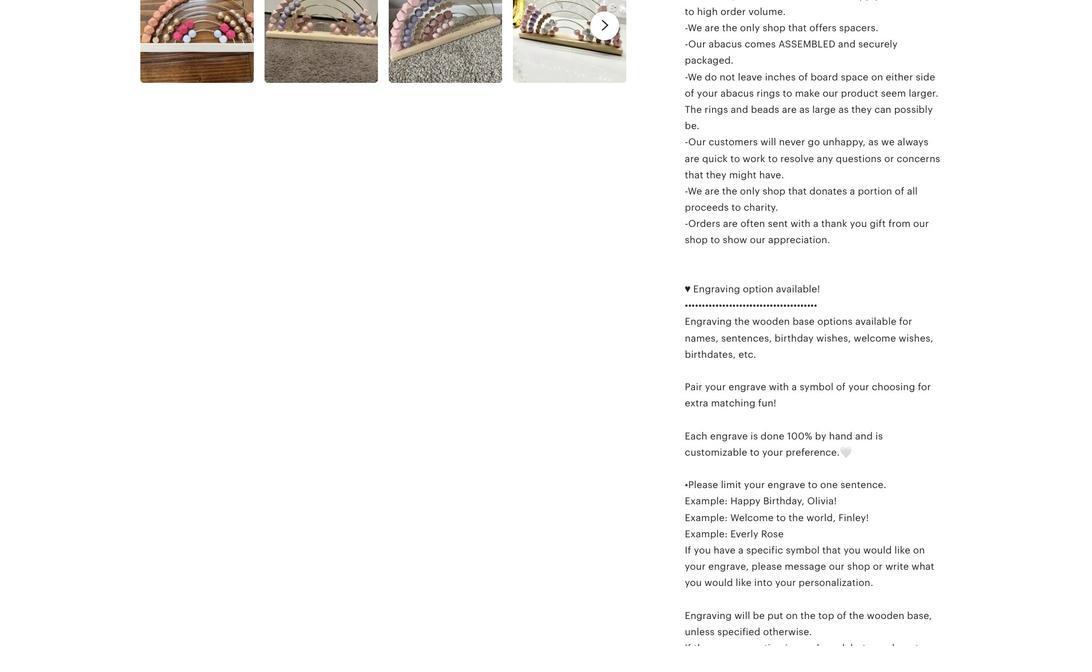 Task type: vqa. For each thing, say whether or not it's contained in the screenshot.
Add a note to ArastaCrafts (optional) text box
no



Task type: locate. For each thing, give the bounding box(es) containing it.
1 vertical spatial engraving
[[685, 316, 732, 327]]

assembled
[[779, 39, 836, 50]]

option
[[743, 283, 774, 295]]

on inside the •please limit your engrave to one sentence. example: happy birthday, olivia! example: welcome to the world, finley! example: everly rose if you have a specific symbol that you would like on your engrave, please message our shop or write what you would like into your personalization.
[[914, 545, 926, 556]]

as right large
[[839, 104, 849, 115]]

options
[[818, 316, 853, 327]]

base
[[793, 316, 815, 327]]

1 is from the left
[[751, 430, 759, 442]]

1 vertical spatial engrave
[[711, 430, 748, 442]]

and down 'spacers.'
[[839, 39, 856, 50]]

or
[[885, 153, 895, 164], [874, 561, 883, 572]]

world,
[[807, 512, 836, 523]]

choosing
[[873, 381, 916, 393]]

engraving inside engraving will be put on the top of the wooden base, unless specified otherwise.
[[685, 610, 732, 621]]

sent
[[768, 218, 789, 230]]

like up 'write'
[[895, 545, 911, 556]]

be
[[754, 610, 765, 621]]

2 vertical spatial engrave
[[768, 479, 806, 491]]

each
[[685, 430, 708, 442]]

2 vertical spatial and
[[856, 430, 873, 442]]

as down make
[[800, 104, 810, 115]]

0 vertical spatial will
[[761, 136, 777, 148]]

securely
[[859, 39, 898, 50]]

1 vertical spatial for
[[919, 381, 932, 393]]

0 vertical spatial with
[[791, 218, 811, 230]]

2 vertical spatial example:
[[685, 528, 728, 540]]

1 horizontal spatial on
[[872, 71, 884, 83]]

a right have
[[739, 545, 744, 556]]

for right choosing
[[919, 381, 932, 393]]

1 vertical spatial only
[[741, 185, 761, 197]]

2 vertical spatial on
[[786, 610, 798, 621]]

0 horizontal spatial is
[[751, 430, 759, 442]]

wooden left the base,
[[868, 610, 905, 621]]

engrave up birthday,
[[768, 479, 806, 491]]

we left do in the right of the page
[[688, 71, 703, 83]]

to down birthday,
[[777, 512, 787, 523]]

1 we from the top
[[688, 22, 703, 34]]

0 horizontal spatial like
[[736, 577, 752, 589]]

or down "we"
[[885, 153, 895, 164]]

the down birthday,
[[789, 512, 804, 523]]

1 horizontal spatial wooden
[[868, 610, 905, 621]]

customizable
[[685, 447, 748, 458]]

0 vertical spatial like
[[895, 545, 911, 556]]

to inside each engrave is done 100% by hand and is customizable to your preference.🤍
[[751, 447, 760, 458]]

we
[[882, 136, 895, 148]]

appreciation.
[[769, 234, 831, 246]]

wooden down "•••••••••••••••••••••••••••••••••••••••"
[[753, 316, 791, 327]]

will up work
[[761, 136, 777, 148]]

engrave up customizable
[[711, 430, 748, 442]]

any
[[817, 153, 834, 164]]

our down be.
[[689, 136, 706, 148]]

unhappy,
[[823, 136, 866, 148]]

0 vertical spatial only
[[741, 22, 761, 34]]

is
[[751, 430, 759, 442], [876, 430, 884, 442]]

abacus
[[709, 39, 743, 50], [721, 88, 755, 99]]

the
[[723, 22, 738, 34], [723, 185, 738, 197], [735, 316, 750, 327], [789, 512, 804, 523], [801, 610, 816, 621], [850, 610, 865, 621]]

we up packaged.
[[688, 22, 703, 34]]

of up hand
[[837, 381, 846, 393]]

1 horizontal spatial they
[[852, 104, 873, 115]]

0 horizontal spatial on
[[786, 610, 798, 621]]

of up make
[[799, 71, 809, 83]]

available!
[[777, 283, 821, 295]]

wooden inside ♥ engraving option available! ••••••••••••••••••••••••••••••••••••••• engraving the wooden base options available for names, sentences, birthday wishes, welcome wishes, birthdates, etc.
[[753, 316, 791, 327]]

♥ engraving option available! ••••••••••••••••••••••••••••••••••••••• engraving the wooden base options available for names, sentences, birthday wishes, welcome wishes, birthdates, etc.
[[685, 283, 934, 360]]

0 horizontal spatial wishes,
[[817, 332, 852, 344]]

0 vertical spatial symbol
[[800, 381, 834, 393]]

2 horizontal spatial on
[[914, 545, 926, 556]]

on right the put
[[786, 610, 798, 621]]

abacus down not
[[721, 88, 755, 99]]

2 - from the top
[[685, 39, 689, 50]]

you left gift at the right
[[851, 218, 868, 230]]

0 vertical spatial or
[[885, 153, 895, 164]]

1 vertical spatial would
[[705, 577, 734, 589]]

abacus up packaged.
[[709, 39, 743, 50]]

unless
[[685, 626, 715, 638]]

0 horizontal spatial wooden
[[753, 316, 791, 327]]

shop down orders
[[685, 234, 708, 246]]

offers
[[810, 22, 837, 34]]

rings right the
[[705, 104, 729, 115]]

of
[[799, 71, 809, 83], [685, 88, 695, 99], [896, 185, 905, 197], [837, 381, 846, 393], [837, 610, 847, 621]]

0 horizontal spatial for
[[900, 316, 913, 327]]

your left choosing
[[849, 381, 870, 393]]

rings
[[757, 88, 781, 99], [705, 104, 729, 115]]

2 vertical spatial engraving
[[685, 610, 732, 621]]

0 vertical spatial we
[[688, 22, 703, 34]]

to down the customers
[[731, 153, 741, 164]]

only up comes
[[741, 22, 761, 34]]

a left thank
[[814, 218, 819, 230]]

1 horizontal spatial will
[[761, 136, 777, 148]]

what
[[912, 561, 935, 572]]

engrave
[[729, 381, 767, 393], [711, 430, 748, 442], [768, 479, 806, 491]]

would
[[864, 545, 893, 556], [705, 577, 734, 589]]

of inside engraving will be put on the top of the wooden base, unless specified otherwise.
[[837, 610, 847, 621]]

0 horizontal spatial as
[[800, 104, 810, 115]]

our up packaged.
[[689, 39, 706, 50]]

etc.
[[739, 349, 757, 360]]

1 vertical spatial they
[[707, 169, 727, 181]]

your inside each engrave is done 100% by hand and is customizable to your preference.🤍
[[763, 447, 784, 458]]

all
[[908, 185, 918, 197]]

•please limit your engrave to one sentence. example: happy birthday, olivia! example: welcome to the world, finley! example: everly rose if you have a specific symbol that you would like on your engrave, please message our shop or write what you would like into your personalization.
[[685, 479, 935, 589]]

like
[[895, 545, 911, 556], [736, 577, 752, 589]]

on left either
[[872, 71, 884, 83]]

your inside -we are the only shop that offers spacers. -our abacus comes assembled and securely packaged. -we do not leave inches of board space on either side of your abacus rings to make our product seem larger. the rings and beads are as large as they can possibly be. -our customers will never go unhappy, as we always are quick to work to resolve any questions or concerns that they might have. -we are the only shop that donates a portion of all proceeds to charity. -orders are often sent with a thank you gift from our shop to show our appreciation.
[[698, 88, 718, 99]]

1 horizontal spatial would
[[864, 545, 893, 556]]

questions
[[837, 153, 882, 164]]

1 our from the top
[[689, 39, 706, 50]]

symbol up by
[[800, 381, 834, 393]]

1 vertical spatial example:
[[685, 512, 728, 523]]

2 our from the top
[[689, 136, 706, 148]]

will inside engraving will be put on the top of the wooden base, unless specified otherwise.
[[735, 610, 751, 621]]

our inside the •please limit your engrave to one sentence. example: happy birthday, olivia! example: welcome to the world, finley! example: everly rose if you have a specific symbol that you would like on your engrave, please message our shop or write what you would like into your personalization.
[[830, 561, 845, 572]]

1 vertical spatial we
[[688, 71, 703, 83]]

will left be
[[735, 610, 751, 621]]

0 horizontal spatial or
[[874, 561, 883, 572]]

only down might
[[741, 185, 761, 197]]

our up personalization.
[[830, 561, 845, 572]]

are up proceeds
[[705, 185, 720, 197]]

0 vertical spatial abacus
[[709, 39, 743, 50]]

0 vertical spatial our
[[689, 39, 706, 50]]

for right available at the right of the page
[[900, 316, 913, 327]]

that up message
[[823, 545, 842, 556]]

0 vertical spatial for
[[900, 316, 913, 327]]

would down "engrave,"
[[705, 577, 734, 589]]

engraving up unless
[[685, 610, 732, 621]]

the left top at the right bottom
[[801, 610, 816, 621]]

1 horizontal spatial or
[[885, 153, 895, 164]]

the inside ♥ engraving option available! ••••••••••••••••••••••••••••••••••••••• engraving the wooden base options available for names, sentences, birthday wishes, welcome wishes, birthdates, etc.
[[735, 316, 750, 327]]

message
[[785, 561, 827, 572]]

customers
[[709, 136, 758, 148]]

engrave inside each engrave is done 100% by hand and is customizable to your preference.🤍
[[711, 430, 748, 442]]

they down "quick" on the right top of page
[[707, 169, 727, 181]]

as left "we"
[[869, 136, 879, 148]]

birthday,
[[764, 496, 805, 507]]

we up proceeds
[[688, 185, 703, 197]]

5 - from the top
[[685, 185, 688, 197]]

shop down the have.
[[763, 185, 786, 197]]

that left donates
[[789, 185, 807, 197]]

1 vertical spatial symbol
[[786, 545, 820, 556]]

seem
[[882, 88, 907, 99]]

with inside pair your engrave with a symbol of your choosing for extra matching fun!
[[770, 381, 790, 393]]

0 vertical spatial engrave
[[729, 381, 767, 393]]

that up assembled
[[789, 22, 807, 34]]

0 vertical spatial wooden
[[753, 316, 791, 327]]

1 vertical spatial or
[[874, 561, 883, 572]]

1 only from the top
[[741, 22, 761, 34]]

shop up personalization.
[[848, 561, 871, 572]]

have.
[[760, 169, 785, 181]]

beads
[[752, 104, 780, 115]]

0 vertical spatial example:
[[685, 496, 728, 507]]

would up 'write'
[[864, 545, 893, 556]]

1 vertical spatial rings
[[705, 104, 729, 115]]

birthday
[[775, 332, 814, 344]]

on up what
[[914, 545, 926, 556]]

proceeds
[[685, 202, 729, 213]]

shop inside the •please limit your engrave to one sentence. example: happy birthday, olivia! example: welcome to the world, finley! example: everly rose if you have a specific symbol that you would like on your engrave, please message our shop or write what you would like into your personalization.
[[848, 561, 871, 572]]

0 vertical spatial rings
[[757, 88, 781, 99]]

wooden
[[753, 316, 791, 327], [868, 610, 905, 621]]

might
[[730, 169, 757, 181]]

for inside pair your engrave with a symbol of your choosing for extra matching fun!
[[919, 381, 932, 393]]

to right customizable
[[751, 447, 760, 458]]

quick
[[703, 153, 728, 164]]

to up the have.
[[769, 153, 778, 164]]

1 vertical spatial abacus
[[721, 88, 755, 99]]

to left one
[[809, 479, 818, 491]]

with up "fun!"
[[770, 381, 790, 393]]

symbol up message
[[786, 545, 820, 556]]

you right if
[[694, 545, 711, 556]]

are up show on the right of page
[[724, 218, 738, 230]]

1 vertical spatial wooden
[[868, 610, 905, 621]]

and
[[839, 39, 856, 50], [731, 104, 749, 115], [856, 430, 873, 442]]

0 horizontal spatial with
[[770, 381, 790, 393]]

is left done
[[751, 430, 759, 442]]

the up sentences,
[[735, 316, 750, 327]]

engraving will be put on the top of the wooden base, unless specified otherwise.
[[685, 610, 933, 638]]

engrave up matching
[[729, 381, 767, 393]]

rings up beads
[[757, 88, 781, 99]]

1 horizontal spatial wishes,
[[899, 332, 934, 344]]

wishes, down "options"
[[817, 332, 852, 344]]

engrave inside pair your engrave with a symbol of your choosing for extra matching fun!
[[729, 381, 767, 393]]

1 horizontal spatial is
[[876, 430, 884, 442]]

0 vertical spatial they
[[852, 104, 873, 115]]

1 horizontal spatial for
[[919, 381, 932, 393]]

a
[[850, 185, 856, 197], [814, 218, 819, 230], [792, 381, 798, 393], [739, 545, 744, 556]]

like left into
[[736, 577, 752, 589]]

your down done
[[763, 447, 784, 458]]

our
[[689, 39, 706, 50], [689, 136, 706, 148]]

you
[[851, 218, 868, 230], [694, 545, 711, 556], [844, 545, 861, 556], [685, 577, 702, 589]]

with up 'appreciation.'
[[791, 218, 811, 230]]

of right top at the right bottom
[[837, 610, 847, 621]]

a down 'birthday'
[[792, 381, 798, 393]]

your down do in the right of the page
[[698, 88, 718, 99]]

that
[[789, 22, 807, 34], [685, 169, 704, 181], [789, 185, 807, 197], [823, 545, 842, 556]]

wishes,
[[817, 332, 852, 344], [899, 332, 934, 344]]

engraving up names,
[[685, 316, 732, 327]]

and right hand
[[856, 430, 873, 442]]

orders
[[689, 218, 721, 230]]

1 example: from the top
[[685, 496, 728, 507]]

resolve
[[781, 153, 815, 164]]

engraving right ♥
[[694, 283, 741, 295]]

to up the often
[[732, 202, 742, 213]]

only
[[741, 22, 761, 34], [741, 185, 761, 197]]

to down inches
[[783, 88, 793, 99]]

or left 'write'
[[874, 561, 883, 572]]

0 vertical spatial on
[[872, 71, 884, 83]]

a inside pair your engrave with a symbol of your choosing for extra matching fun!
[[792, 381, 798, 393]]

2 we from the top
[[688, 71, 703, 83]]

our
[[823, 88, 839, 99], [914, 218, 930, 230], [750, 234, 766, 246], [830, 561, 845, 572]]

is right hand
[[876, 430, 884, 442]]

0 horizontal spatial will
[[735, 610, 751, 621]]

your
[[698, 88, 718, 99], [706, 381, 726, 393], [849, 381, 870, 393], [763, 447, 784, 458], [745, 479, 766, 491], [685, 561, 706, 572], [776, 577, 797, 589]]

1 horizontal spatial with
[[791, 218, 811, 230]]

2 is from the left
[[876, 430, 884, 442]]

and left beads
[[731, 104, 749, 115]]

2 vertical spatial we
[[688, 185, 703, 197]]

they down product
[[852, 104, 873, 115]]

portion
[[859, 185, 893, 197]]

will
[[761, 136, 777, 148], [735, 610, 751, 621]]

inches
[[766, 71, 796, 83]]

for
[[900, 316, 913, 327], [919, 381, 932, 393]]

1 vertical spatial our
[[689, 136, 706, 148]]

wishes, right welcome
[[899, 332, 934, 344]]

1 vertical spatial on
[[914, 545, 926, 556]]

pair your engrave with a symbol of your choosing for extra matching fun!
[[685, 381, 932, 409]]

are
[[705, 22, 720, 34], [783, 104, 797, 115], [685, 153, 700, 164], [705, 185, 720, 197], [724, 218, 738, 230]]

the inside the •please limit your engrave to one sentence. example: happy birthday, olivia! example: welcome to the world, finley! example: everly rose if you have a specific symbol that you would like on your engrave, please message our shop or write what you would like into your personalization.
[[789, 512, 804, 523]]

1 vertical spatial will
[[735, 610, 751, 621]]

1 vertical spatial with
[[770, 381, 790, 393]]

from
[[889, 218, 911, 230]]

write
[[886, 561, 910, 572]]



Task type: describe. For each thing, give the bounding box(es) containing it.
shop up comes
[[763, 22, 786, 34]]

go
[[808, 136, 821, 148]]

show
[[723, 234, 748, 246]]

a left portion
[[850, 185, 856, 197]]

wooden inside engraving will be put on the top of the wooden base, unless specified otherwise.
[[868, 610, 905, 621]]

on inside engraving will be put on the top of the wooden base, unless specified otherwise.
[[786, 610, 798, 621]]

engrave inside the •please limit your engrave to one sentence. example: happy birthday, olivia! example: welcome to the world, finley! example: everly rose if you have a specific symbol that you would like on your engrave, please message our shop or write what you would like into your personalization.
[[768, 479, 806, 491]]

that down "quick" on the right top of page
[[685, 169, 704, 181]]

matching
[[712, 398, 756, 409]]

by
[[816, 430, 827, 442]]

2 example: from the top
[[685, 512, 728, 523]]

board
[[811, 71, 839, 83]]

the down might
[[723, 185, 738, 197]]

the right top at the right bottom
[[850, 610, 865, 621]]

1 horizontal spatial as
[[839, 104, 849, 115]]

gift
[[870, 218, 886, 230]]

specified
[[718, 626, 761, 638]]

everly
[[731, 528, 759, 540]]

welcome
[[731, 512, 774, 523]]

or inside -we are the only shop that offers spacers. -our abacus comes assembled and securely packaged. -we do not leave inches of board space on either side of your abacus rings to make our product seem larger. the rings and beads are as large as they can possibly be. -our customers will never go unhappy, as we always are quick to work to resolve any questions or concerns that they might have. -we are the only shop that donates a portion of all proceeds to charity. -orders are often sent with a thank you gift from our shop to show our appreciation.
[[885, 153, 895, 164]]

♥
[[685, 283, 691, 295]]

on inside -we are the only shop that offers spacers. -our abacus comes assembled and securely packaged. -we do not leave inches of board space on either side of your abacus rings to make our product seem larger. the rings and beads are as large as they can possibly be. -our customers will never go unhappy, as we always are quick to work to resolve any questions or concerns that they might have. -we are the only shop that donates a portion of all proceeds to charity. -orders are often sent with a thank you gift from our shop to show our appreciation.
[[872, 71, 884, 83]]

1 vertical spatial like
[[736, 577, 752, 589]]

each engrave is done 100% by hand and is customizable to your preference.🤍
[[685, 430, 884, 458]]

can
[[875, 104, 892, 115]]

base,
[[908, 610, 933, 621]]

are up packaged.
[[705, 22, 720, 34]]

1 wishes, from the left
[[817, 332, 852, 344]]

names,
[[685, 332, 719, 344]]

possibly
[[895, 104, 934, 115]]

3 - from the top
[[685, 71, 688, 83]]

space
[[841, 71, 869, 83]]

top
[[819, 610, 835, 621]]

sentence.
[[841, 479, 887, 491]]

finley!
[[839, 512, 870, 523]]

your up the 'happy'
[[745, 479, 766, 491]]

always
[[898, 136, 929, 148]]

happy
[[731, 496, 761, 507]]

available
[[856, 316, 897, 327]]

comes
[[745, 39, 776, 50]]

0 horizontal spatial rings
[[705, 104, 729, 115]]

limit
[[721, 479, 742, 491]]

with inside -we are the only shop that offers spacers. -our abacus comes assembled and securely packaged. -we do not leave inches of board space on either side of your abacus rings to make our product seem larger. the rings and beads are as large as they can possibly be. -our customers will never go unhappy, as we always are quick to work to resolve any questions or concerns that they might have. -we are the only shop that donates a portion of all proceeds to charity. -orders are often sent with a thank you gift from our shop to show our appreciation.
[[791, 218, 811, 230]]

1 - from the top
[[685, 22, 688, 34]]

of up the
[[685, 88, 695, 99]]

have
[[714, 545, 736, 556]]

make
[[796, 88, 821, 99]]

olivia!
[[808, 496, 837, 507]]

or inside the •please limit your engrave to one sentence. example: happy birthday, olivia! example: welcome to the world, finley! example: everly rose if you have a specific symbol that you would like on your engrave, please message our shop or write what you would like into your personalization.
[[874, 561, 883, 572]]

you down if
[[685, 577, 702, 589]]

larger.
[[909, 88, 939, 99]]

0 vertical spatial would
[[864, 545, 893, 556]]

work
[[743, 153, 766, 164]]

large
[[813, 104, 837, 115]]

engrave,
[[709, 561, 750, 572]]

your right into
[[776, 577, 797, 589]]

100%
[[788, 430, 813, 442]]

either
[[886, 71, 914, 83]]

-we are the only shop that offers spacers. -our abacus comes assembled and securely packaged. -we do not leave inches of board space on either side of your abacus rings to make our product seem larger. the rings and beads are as large as they can possibly be. -our customers will never go unhappy, as we always are quick to work to resolve any questions or concerns that they might have. -we are the only shop that donates a portion of all proceeds to charity. -orders are often sent with a thank you gift from our shop to show our appreciation.
[[685, 22, 941, 246]]

welcome
[[854, 332, 897, 344]]

symbol inside pair your engrave with a symbol of your choosing for extra matching fun!
[[800, 381, 834, 393]]

that inside the •please limit your engrave to one sentence. example: happy birthday, olivia! example: welcome to the world, finley! example: everly rose if you have a specific symbol that you would like on your engrave, please message our shop or write what you would like into your personalization.
[[823, 545, 842, 556]]

of left all at right
[[896, 185, 905, 197]]

symbol inside the •please limit your engrave to one sentence. example: happy birthday, olivia! example: welcome to the world, finley! example: everly rose if you have a specific symbol that you would like on your engrave, please message our shop or write what you would like into your personalization.
[[786, 545, 820, 556]]

put
[[768, 610, 784, 621]]

3 we from the top
[[688, 185, 703, 197]]

1 vertical spatial and
[[731, 104, 749, 115]]

for inside ♥ engraving option available! ••••••••••••••••••••••••••••••••••••••• engraving the wooden base options available for names, sentences, birthday wishes, welcome wishes, birthdates, etc.
[[900, 316, 913, 327]]

charity.
[[744, 202, 779, 213]]

the
[[685, 104, 703, 115]]

if
[[685, 545, 692, 556]]

to down orders
[[711, 234, 721, 246]]

leave
[[738, 71, 763, 83]]

thank
[[822, 218, 848, 230]]

0 horizontal spatial they
[[707, 169, 727, 181]]

our right from
[[914, 218, 930, 230]]

your right pair
[[706, 381, 726, 393]]

a inside the •please limit your engrave to one sentence. example: happy birthday, olivia! example: welcome to the world, finley! example: everly rose if you have a specific symbol that you would like on your engrave, please message our shop or write what you would like into your personalization.
[[739, 545, 744, 556]]

our down the board
[[823, 88, 839, 99]]

our down the often
[[750, 234, 766, 246]]

the up packaged.
[[723, 22, 738, 34]]

0 horizontal spatial would
[[705, 577, 734, 589]]

0 vertical spatial and
[[839, 39, 856, 50]]

are left "quick" on the right top of page
[[685, 153, 700, 164]]

done
[[761, 430, 785, 442]]

otherwise.
[[764, 626, 813, 638]]

fun!
[[759, 398, 777, 409]]

preference.🤍
[[786, 447, 853, 458]]

1 horizontal spatial rings
[[757, 88, 781, 99]]

2 only from the top
[[741, 185, 761, 197]]

pair
[[685, 381, 703, 393]]

you down 'finley!'
[[844, 545, 861, 556]]

into
[[755, 577, 773, 589]]

side
[[917, 71, 936, 83]]

birthdates,
[[685, 349, 736, 360]]

will inside -we are the only shop that offers spacers. -our abacus comes assembled and securely packaged. -we do not leave inches of board space on either side of your abacus rings to make our product seem larger. the rings and beads are as large as they can possibly be. -our customers will never go unhappy, as we always are quick to work to resolve any questions or concerns that they might have. -we are the only shop that donates a portion of all proceeds to charity. -orders are often sent with a thank you gift from our shop to show our appreciation.
[[761, 136, 777, 148]]

hand
[[830, 430, 853, 442]]

•••••••••••••••••••••••••••••••••••••••
[[685, 300, 818, 311]]

sentences,
[[722, 332, 773, 344]]

of inside pair your engrave with a symbol of your choosing for extra matching fun!
[[837, 381, 846, 393]]

3 example: from the top
[[685, 528, 728, 540]]

specific
[[747, 545, 784, 556]]

extra
[[685, 398, 709, 409]]

do
[[705, 71, 718, 83]]

please
[[752, 561, 783, 572]]

•please
[[685, 479, 719, 491]]

0 vertical spatial engraving
[[694, 283, 741, 295]]

4 - from the top
[[685, 136, 689, 148]]

product
[[842, 88, 879, 99]]

be.
[[685, 120, 700, 132]]

packaged.
[[685, 55, 734, 66]]

your down if
[[685, 561, 706, 572]]

never
[[780, 136, 806, 148]]

are right beads
[[783, 104, 797, 115]]

6 - from the top
[[685, 218, 689, 230]]

2 horizontal spatial as
[[869, 136, 879, 148]]

often
[[741, 218, 766, 230]]

personalization.
[[799, 577, 874, 589]]

you inside -we are the only shop that offers spacers. -our abacus comes assembled and securely packaged. -we do not leave inches of board space on either side of your abacus rings to make our product seem larger. the rings and beads are as large as they can possibly be. -our customers will never go unhappy, as we always are quick to work to resolve any questions or concerns that they might have. -we are the only shop that donates a portion of all proceeds to charity. -orders are often sent with a thank you gift from our shop to show our appreciation.
[[851, 218, 868, 230]]

2 wishes, from the left
[[899, 332, 934, 344]]

spacers.
[[840, 22, 879, 34]]

1 horizontal spatial like
[[895, 545, 911, 556]]

and inside each engrave is done 100% by hand and is customizable to your preference.🤍
[[856, 430, 873, 442]]

donates
[[810, 185, 848, 197]]

not
[[720, 71, 736, 83]]



